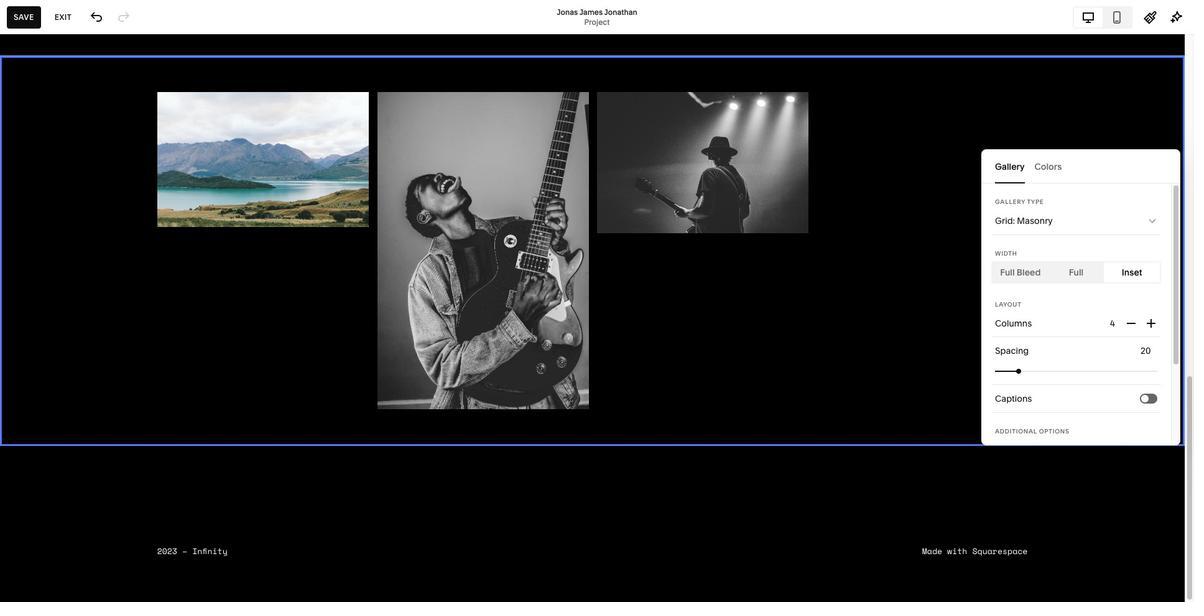 Task type: vqa. For each thing, say whether or not it's contained in the screenshot.
top border
no



Task type: describe. For each thing, give the bounding box(es) containing it.
site
[[1097, 445, 1113, 456]]

animation
[[996, 445, 1038, 456]]

save
[[14, 12, 34, 21]]

portfolio
[[21, 60, 77, 77]]

jonas for jonas james jonathan project
[[557, 7, 578, 16]]

full button
[[1049, 263, 1105, 283]]

masonry
[[1018, 215, 1053, 227]]

full for full bleed
[[1001, 267, 1015, 278]]

bleed
[[1017, 267, 1041, 278]]

inset button
[[1105, 263, 1161, 283]]

exit button
[[48, 6, 79, 28]]

gallery button
[[996, 149, 1025, 184]]

site default
[[1097, 445, 1144, 456]]

options
[[1040, 428, 1070, 435]]

jonas james jonathan project
[[557, 7, 638, 26]]

columns
[[996, 318, 1033, 329]]

full bleed button
[[993, 263, 1049, 283]]

additional
[[996, 428, 1038, 435]]

tab list containing gallery
[[996, 149, 1167, 184]]

jonas for jonas james jonathan
[[82, 99, 107, 110]]

jonathan for jonas james jonathan
[[137, 99, 176, 110]]

website
[[24, 22, 58, 32]]

colors button
[[1035, 149, 1062, 184]]

project
[[585, 17, 610, 26]]

additional options
[[996, 428, 1070, 435]]

chevron small down light icon image
[[1148, 216, 1158, 226]]



Task type: locate. For each thing, give the bounding box(es) containing it.
captions
[[996, 393, 1033, 404]]

Spacing range field
[[996, 358, 1158, 385]]

james inside jonas james jonathan project
[[580, 7, 603, 16]]

Captions checkbox
[[1142, 395, 1149, 402]]

gallery up grid:
[[996, 199, 1026, 205]]

gallery up gallery type on the top of page
[[996, 161, 1025, 172]]

grid:
[[996, 215, 1016, 227]]

layout
[[996, 301, 1022, 308]]

0 horizontal spatial james
[[108, 99, 136, 110]]

1 horizontal spatial jonas
[[557, 7, 578, 16]]

exit
[[55, 12, 72, 21]]

1 vertical spatial tab list
[[996, 149, 1167, 184]]

1 vertical spatial jonas
[[82, 99, 107, 110]]

tab list containing full bleed
[[993, 263, 1161, 283]]

0 vertical spatial jonas
[[557, 7, 578, 16]]

grid: masonry button
[[989, 207, 1165, 235]]

0 vertical spatial jonathan
[[605, 7, 638, 16]]

full bleed
[[1001, 267, 1041, 278]]

jonas inside jonas james jonathan project
[[557, 7, 578, 16]]

0 horizontal spatial jonas
[[82, 99, 107, 110]]

james for jonas james jonathan
[[108, 99, 136, 110]]

gallery
[[996, 161, 1025, 172], [996, 199, 1026, 205]]

jonathan
[[605, 7, 638, 16], [137, 99, 176, 110]]

None text field
[[1111, 317, 1118, 330]]

grid: masonry
[[996, 215, 1053, 227]]

1 gallery from the top
[[996, 161, 1025, 172]]

1 full from the left
[[1001, 267, 1015, 278]]

inset
[[1122, 267, 1143, 278]]

type
[[1028, 199, 1044, 205]]

jonathan for jonas james jonathan project
[[605, 7, 638, 16]]

jonas
[[557, 7, 578, 16], [82, 99, 107, 110]]

full for full
[[1070, 267, 1084, 278]]

full right bleed
[[1070, 267, 1084, 278]]

2 full from the left
[[1070, 267, 1084, 278]]

2 vertical spatial tab list
[[993, 263, 1161, 283]]

2 gallery from the top
[[996, 199, 1026, 205]]

0 vertical spatial james
[[580, 7, 603, 16]]

website button
[[0, 14, 72, 41]]

colors
[[1035, 161, 1062, 172]]

james for jonas james jonathan project
[[580, 7, 603, 16]]

gallery for gallery
[[996, 161, 1025, 172]]

0 horizontal spatial full
[[1001, 267, 1015, 278]]

gallery for gallery type
[[996, 199, 1026, 205]]

1 horizontal spatial full
[[1070, 267, 1084, 278]]

0 vertical spatial gallery
[[996, 161, 1025, 172]]

full down width
[[1001, 267, 1015, 278]]

1 vertical spatial james
[[108, 99, 136, 110]]

1 horizontal spatial jonathan
[[605, 7, 638, 16]]

spacing
[[996, 345, 1029, 357]]

jonathan inside jonas james jonathan project
[[605, 7, 638, 16]]

save button
[[7, 6, 41, 28]]

Spacing text field
[[1141, 344, 1154, 358]]

width
[[996, 250, 1018, 257]]

0 vertical spatial tab list
[[1075, 7, 1132, 27]]

james
[[580, 7, 603, 16], [108, 99, 136, 110]]

1 horizontal spatial james
[[580, 7, 603, 16]]

1 vertical spatial jonathan
[[137, 99, 176, 110]]

gallery type
[[996, 199, 1044, 205]]

0 horizontal spatial jonathan
[[137, 99, 176, 110]]

jonas james jonathan
[[82, 99, 176, 110]]

default
[[1115, 445, 1144, 456]]

1 vertical spatial gallery
[[996, 199, 1026, 205]]

tab list
[[1075, 7, 1132, 27], [996, 149, 1167, 184], [993, 263, 1161, 283]]

full
[[1001, 267, 1015, 278], [1070, 267, 1084, 278]]



